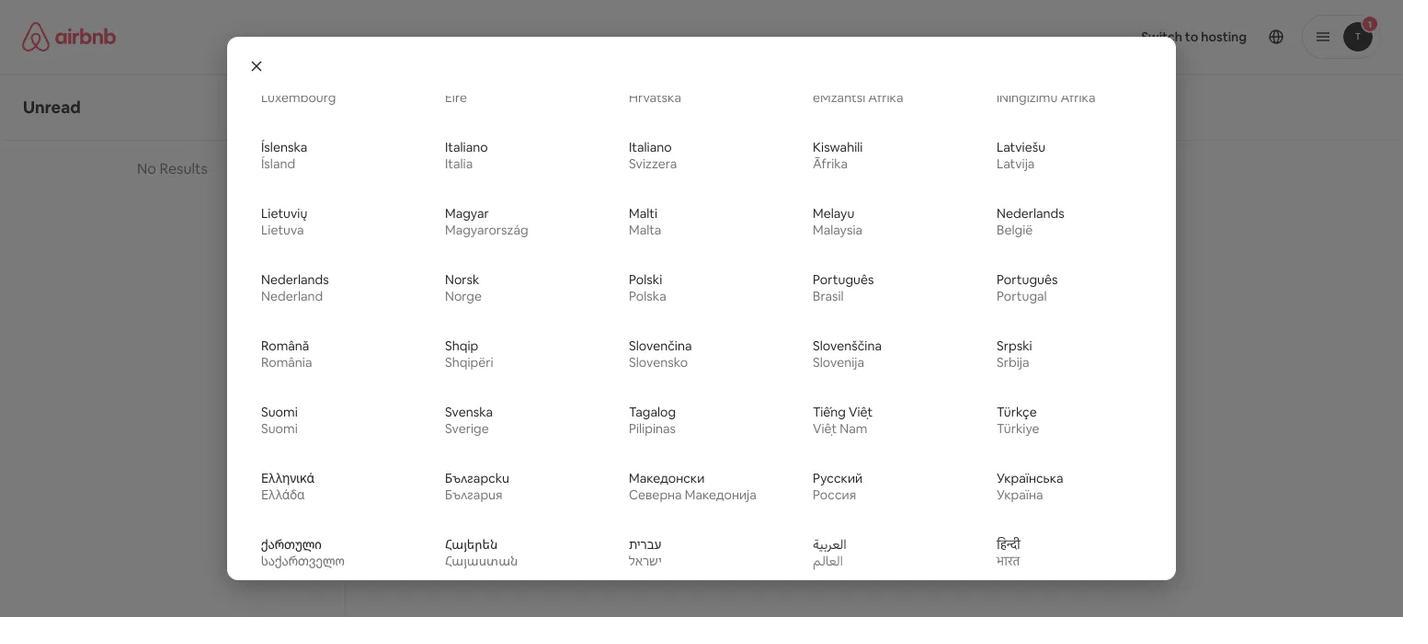 Task type: describe. For each thing, give the bounding box(es) containing it.
polski polska
[[629, 272, 667, 305]]

srpski
[[997, 338, 1033, 354]]

shqip
[[445, 338, 479, 354]]

2 suomi from the top
[[261, 421, 298, 437]]

հայաստան
[[445, 553, 518, 570]]

nederlands for belgië
[[997, 205, 1065, 222]]

no
[[137, 159, 156, 178]]

shqip shqipëri
[[445, 338, 494, 371]]

българия
[[445, 487, 503, 503]]

éire link
[[433, 64, 603, 115]]

română
[[261, 338, 310, 354]]

luxembourg
[[261, 89, 336, 106]]

lietuvių lietuva
[[261, 205, 308, 238]]

tagalog pilipinas
[[629, 404, 676, 437]]

ქართული საქართველო
[[261, 537, 345, 570]]

1 suomi from the top
[[261, 404, 298, 421]]

nederlands belgië
[[997, 205, 1065, 238]]

iningizimu afrika
[[997, 89, 1096, 106]]

latvija
[[997, 156, 1035, 172]]

tiếng việt việt nam
[[813, 404, 873, 437]]

polski
[[629, 272, 663, 288]]

עברית ישראל
[[629, 537, 662, 570]]

pilipinas
[[629, 421, 676, 437]]

malti malta
[[629, 205, 662, 238]]

kiswahili āfrika
[[813, 139, 863, 172]]

română românia
[[261, 338, 312, 371]]

עברית
[[629, 537, 662, 553]]

საქართველო
[[261, 553, 345, 570]]

malta
[[629, 222, 662, 238]]

afrika for iningizimu afrika
[[1061, 89, 1096, 106]]

россия
[[813, 487, 857, 503]]

türkçe
[[997, 404, 1037, 421]]

profile element
[[724, 0, 1382, 74]]

norsk norge
[[445, 272, 482, 305]]

slovenčina
[[629, 338, 692, 354]]

íslenska
[[261, 139, 308, 156]]

luxembourg link
[[249, 64, 419, 115]]

русский
[[813, 470, 863, 487]]

português portugal
[[997, 272, 1058, 305]]

العربية
[[813, 537, 847, 553]]

éire
[[445, 89, 467, 106]]

latviešu latvija
[[997, 139, 1046, 172]]

malti
[[629, 205, 658, 222]]

iningizimu
[[997, 89, 1058, 106]]

македонски северна македонија
[[629, 470, 757, 503]]

svenska
[[445, 404, 493, 421]]

العربية العالم
[[813, 537, 847, 570]]

українська
[[997, 470, 1064, 487]]

ქართული
[[261, 537, 322, 553]]

slovenščina slovenija
[[813, 338, 882, 371]]

ישראל
[[629, 553, 662, 570]]

العالم
[[813, 553, 844, 570]]

македонија
[[685, 487, 757, 503]]

italiano for svizzera
[[629, 139, 672, 156]]

emzantsi afrika
[[813, 89, 904, 106]]

tagalog
[[629, 404, 676, 421]]

україна
[[997, 487, 1044, 503]]

āfrika
[[813, 156, 848, 172]]

sverige
[[445, 421, 489, 437]]

ελληνικά
[[261, 470, 315, 487]]

nederland
[[261, 288, 323, 305]]

emzantsi
[[813, 89, 866, 106]]

ελλάδα
[[261, 487, 305, 503]]

italia
[[445, 156, 473, 172]]

հայերեն
[[445, 537, 498, 553]]

українська україна
[[997, 470, 1064, 503]]

slovenija
[[813, 354, 865, 371]]

português for portugal
[[997, 272, 1058, 288]]

северна
[[629, 487, 682, 503]]

no results
[[137, 159, 208, 178]]



Task type: vqa. For each thing, say whether or not it's contained in the screenshot.
Stays
no



Task type: locate. For each thing, give the bounding box(es) containing it.
italiano down the éire
[[445, 139, 488, 156]]

1 horizontal spatial việt
[[849, 404, 873, 421]]

български българия
[[445, 470, 510, 503]]

suomi suomi
[[261, 404, 298, 437]]

русский россия
[[813, 470, 863, 503]]

nederlands down lietuva
[[261, 272, 329, 288]]

0 horizontal spatial português
[[813, 272, 874, 288]]

lietuvių
[[261, 205, 308, 222]]

0 horizontal spatial nederlands
[[261, 272, 329, 288]]

iningizimu afrika link
[[985, 64, 1155, 115]]

tiếng
[[813, 404, 846, 421]]

melayu malaysia
[[813, 205, 863, 238]]

norsk
[[445, 272, 480, 288]]

svizzera
[[629, 156, 677, 172]]

हिन्दी भारत
[[997, 537, 1021, 570]]

shqipëri
[[445, 354, 494, 371]]

slovenščina
[[813, 338, 882, 354]]

magyar
[[445, 205, 489, 222]]

italiano italia
[[445, 139, 488, 172]]

afrika inside the emzantsi afrika link
[[869, 89, 904, 106]]

suomi up ελληνικά
[[261, 421, 298, 437]]

italiano
[[445, 139, 488, 156], [629, 139, 672, 156]]

português down belgië
[[997, 272, 1058, 288]]

slovenčina slovensko
[[629, 338, 692, 371]]

português for brasil
[[813, 272, 874, 288]]

kiswahili
[[813, 139, 863, 156]]

íslenska ísland
[[261, 139, 308, 172]]

nederlands for nederland
[[261, 272, 329, 288]]

svenska sverige
[[445, 404, 493, 437]]

srbija
[[997, 354, 1030, 371]]

malaysia
[[813, 222, 863, 238]]

việt
[[849, 404, 873, 421], [813, 421, 837, 437]]

türkçe türkiye
[[997, 404, 1040, 437]]

1 horizontal spatial afrika
[[1061, 89, 1096, 106]]

polska
[[629, 288, 667, 305]]

italiano svizzera
[[629, 139, 677, 172]]

românia
[[261, 354, 312, 371]]

lietuva
[[261, 222, 304, 238]]

slovensko
[[629, 354, 688, 371]]

1 horizontal spatial italiano
[[629, 139, 672, 156]]

emzantsi afrika link
[[801, 64, 971, 115]]

2 afrika from the left
[[1061, 89, 1096, 106]]

nederlands nederland
[[261, 272, 329, 305]]

भारत
[[997, 553, 1021, 570]]

suomi
[[261, 404, 298, 421], [261, 421, 298, 437]]

italiano down hrvatska
[[629, 139, 672, 156]]

български
[[445, 470, 510, 487]]

suomi down românia
[[261, 404, 298, 421]]

nederlands
[[997, 205, 1065, 222], [261, 272, 329, 288]]

македонски
[[629, 470, 705, 487]]

afrika
[[869, 89, 904, 106], [1061, 89, 1096, 106]]

1 horizontal spatial nederlands
[[997, 205, 1065, 222]]

0 horizontal spatial afrika
[[869, 89, 904, 106]]

afrika right emzantsi
[[869, 89, 904, 106]]

2 italiano from the left
[[629, 139, 672, 156]]

afrika inside iningizimu afrika 'link'
[[1061, 89, 1096, 106]]

1 italiano from the left
[[445, 139, 488, 156]]

norge
[[445, 288, 482, 305]]

ísland
[[261, 156, 296, 172]]

brasil
[[813, 288, 844, 305]]

latviešu
[[997, 139, 1046, 156]]

2 português from the left
[[997, 272, 1058, 288]]

melayu
[[813, 205, 855, 222]]

afrika right iningizimu on the right of the page
[[1061, 89, 1096, 106]]

nam
[[840, 421, 868, 437]]

portugal
[[997, 288, 1048, 305]]

português down malaysia
[[813, 272, 874, 288]]

srpski srbija
[[997, 338, 1033, 371]]

magyarország
[[445, 222, 529, 238]]

1 horizontal spatial português
[[997, 272, 1058, 288]]

ελληνικά ελλάδα
[[261, 470, 315, 503]]

việt left "nam"
[[813, 421, 837, 437]]

filter conversations. current filter: unread conversations image
[[300, 100, 315, 115]]

1 afrika from the left
[[869, 89, 904, 106]]

việt right tiếng
[[849, 404, 873, 421]]

magyar magyarország
[[445, 205, 529, 238]]

messaging page main contents element
[[0, 74, 1404, 617]]

italiano for italia
[[445, 139, 488, 156]]

results
[[160, 159, 208, 178]]

0 horizontal spatial italiano
[[445, 139, 488, 156]]

0 vertical spatial nederlands
[[997, 205, 1065, 222]]

türkiye
[[997, 421, 1040, 437]]

afrika for emzantsi afrika
[[869, 89, 904, 106]]

italiano inside italiano svizzera
[[629, 139, 672, 156]]

0 horizontal spatial việt
[[813, 421, 837, 437]]

hrvatska
[[629, 89, 682, 106]]

1 português from the left
[[813, 272, 874, 288]]

հայերեն հայաստան
[[445, 537, 518, 570]]

português
[[813, 272, 874, 288], [997, 272, 1058, 288]]

languages dialog
[[227, 37, 1177, 586]]

português brasil
[[813, 272, 874, 305]]

1 vertical spatial nederlands
[[261, 272, 329, 288]]

hrvatska link
[[617, 64, 787, 115]]

nederlands down latvija
[[997, 205, 1065, 222]]



